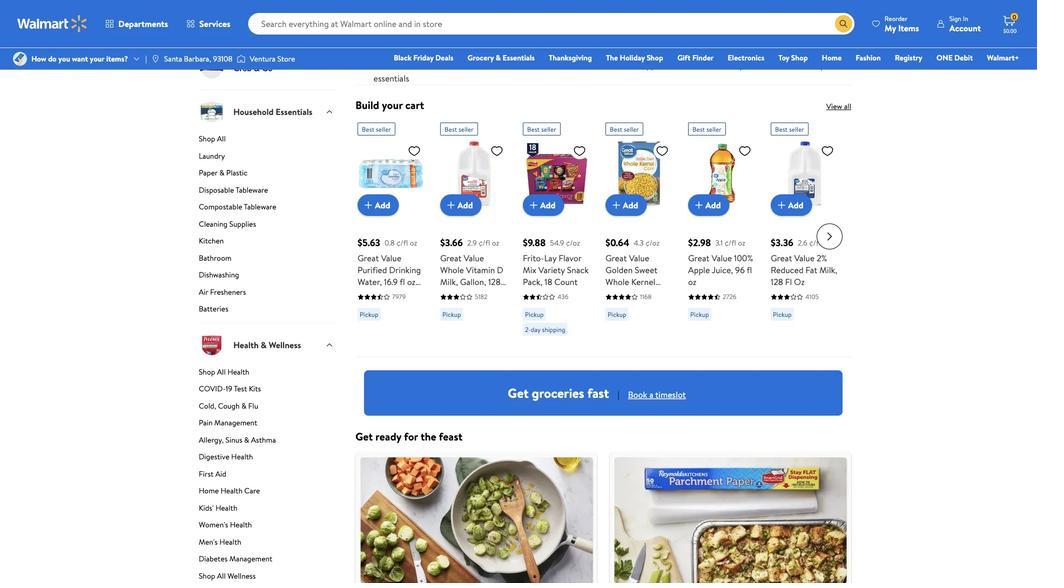 Task type: vqa. For each thing, say whether or not it's contained in the screenshot.


Task type: describe. For each thing, give the bounding box(es) containing it.
items
[[898, 22, 919, 34]]

batteries
[[199, 304, 228, 314]]

count inside $5.63 0.8 ¢/fl oz great value purified drinking water, 16.9 fl oz bottles, 40 count
[[401, 288, 425, 300]]

add button for $3.66
[[440, 194, 482, 216]]

management for diabetes management
[[229, 554, 272, 564]]

dishwashing
[[199, 270, 239, 280]]

men's health link
[[199, 537, 334, 552]]

add to cart image for $9.88
[[527, 199, 540, 212]]

electronics link
[[723, 52, 769, 63]]

ventura store
[[250, 53, 295, 64]]

one
[[937, 52, 953, 63]]

fast
[[587, 384, 609, 402]]

product group containing $0.64
[[606, 118, 673, 353]]

grocery & essentials
[[468, 52, 535, 63]]

Walmart Site-Wide search field
[[248, 13, 855, 35]]

great value 100% apple juice, 96 fl oz image
[[688, 140, 756, 207]]

¢/oz for $9.88
[[566, 238, 580, 248]]

shop for shop all
[[199, 133, 215, 144]]

apple
[[688, 264, 710, 276]]

baby
[[806, 59, 825, 71]]

¢/fl for $2.98
[[725, 238, 736, 248]]

next slide for product carousel list image
[[817, 224, 843, 250]]

0 horizontal spatial your
[[90, 53, 104, 64]]

value inside "$0.64 4.3 ¢/oz great value golden sweet whole kernel corn, canned corn, 15 oz can"
[[629, 252, 649, 264]]

disposable tableware
[[199, 184, 268, 195]]

 image for santa
[[151, 55, 160, 63]]

3 all from the top
[[217, 571, 226, 581]]

& for wellness
[[555, 59, 561, 71]]

book
[[628, 389, 647, 401]]

thanksgiving link
[[544, 52, 597, 63]]

whole inside the $3.66 2.9 ¢/fl oz great value whole vitamin d milk, gallon, 128 fl oz
[[440, 264, 464, 276]]

1 horizontal spatial essentials
[[503, 52, 535, 63]]

fl
[[785, 276, 792, 288]]

add for $9.88
[[540, 199, 556, 211]]

¢/fl inside $3.36 2.6 ¢/fl oz great value 2% reduced fat milk, 128 fl oz
[[809, 238, 821, 248]]

health & wellness button
[[199, 323, 334, 367]]

100%
[[734, 252, 753, 264]]

pickup for $2.98
[[690, 310, 709, 319]]

seller for $5.63
[[376, 125, 391, 134]]

frito-
[[523, 252, 544, 264]]

baby link
[[780, 0, 851, 72]]

sinus
[[226, 435, 242, 445]]

household essentials button
[[199, 90, 334, 133]]

search icon image
[[839, 19, 848, 28]]

product group containing $2.98
[[688, 118, 756, 353]]

fl for $5.63
[[400, 276, 405, 288]]

household for household essentials
[[233, 106, 274, 118]]

care
[[244, 486, 260, 496]]

pet supplies link
[[610, 0, 682, 72]]

add button for $0.64
[[606, 194, 647, 216]]

drinking
[[389, 264, 421, 276]]

0 vertical spatial |
[[145, 53, 147, 64]]

grab & go button
[[199, 46, 334, 90]]

sign in to add to favorites list, great value purified drinking water, 16.9 fl oz bottles, 40 count image
[[408, 144, 421, 158]]

shop all health
[[199, 367, 249, 377]]

friday
[[413, 52, 434, 63]]

fl inside the $3.66 2.9 ¢/fl oz great value whole vitamin d milk, gallon, 128 fl oz
[[440, 288, 446, 300]]

fl for $2.98
[[747, 264, 752, 276]]

first aid
[[199, 469, 226, 479]]

¢/fl for $5.63
[[397, 238, 408, 248]]

$3.66 2.9 ¢/fl oz great value whole vitamin d milk, gallon, 128 fl oz
[[440, 236, 504, 300]]

cleaning
[[199, 219, 228, 229]]

essentials
[[374, 72, 409, 84]]

oz
[[794, 276, 805, 288]]

best seller for $0.64
[[610, 125, 639, 134]]

holiday
[[620, 52, 645, 63]]

whole inside "$0.64 4.3 ¢/oz great value golden sweet whole kernel corn, canned corn, 15 oz can"
[[606, 276, 629, 288]]

2726
[[723, 292, 737, 301]]

great for $2.98
[[688, 252, 710, 264]]

great value 2% reduced fat milk, 128 fl oz image
[[771, 140, 838, 207]]

black friday deals
[[394, 52, 454, 63]]

$0.64 4.3 ¢/oz great value golden sweet whole kernel corn, canned corn, 15 oz can
[[606, 236, 664, 312]]

flu
[[248, 401, 258, 411]]

digestive
[[199, 452, 229, 462]]

great for $5.63
[[358, 252, 379, 264]]

health inside digestive health link
[[231, 452, 253, 462]]

digestive health
[[199, 452, 253, 462]]

seller for $0.64
[[624, 125, 639, 134]]

best seller for $2.98
[[693, 125, 722, 134]]

fat
[[806, 264, 818, 276]]

1 list item from the left
[[349, 453, 603, 583]]

flavor
[[559, 252, 582, 264]]

product group containing $5.63
[[358, 118, 425, 353]]

milk, for $3.66
[[440, 276, 458, 288]]

essentials inside dropdown button
[[276, 106, 312, 118]]

great for $3.66
[[440, 252, 462, 264]]

& for essentials
[[496, 52, 501, 63]]

great inside "$0.64 4.3 ¢/oz great value golden sweet whole kernel corn, canned corn, 15 oz can"
[[606, 252, 627, 264]]

pet
[[624, 59, 636, 71]]

pain
[[199, 418, 213, 428]]

account
[[950, 22, 981, 34]]

cough
[[218, 401, 240, 411]]

supplies
[[638, 59, 668, 71]]

ventura
[[250, 53, 276, 64]]

gift finder
[[677, 52, 714, 63]]

value for $3.66
[[464, 252, 484, 264]]

health & wellness
[[528, 59, 594, 71]]

128 inside the $3.66 2.9 ¢/fl oz great value whole vitamin d milk, gallon, 128 fl oz
[[488, 276, 501, 288]]

54.9
[[550, 238, 564, 248]]

Search search field
[[248, 13, 855, 35]]

5182
[[475, 292, 488, 301]]

40
[[389, 288, 399, 300]]

the
[[606, 52, 618, 63]]

pickup for $9.88
[[525, 310, 544, 319]]

128 inside $3.36 2.6 ¢/fl oz great value 2% reduced fat milk, 128 fl oz
[[771, 276, 783, 288]]

& for plastic
[[219, 167, 224, 178]]

dishwashing link
[[199, 270, 334, 284]]

women's
[[199, 520, 228, 530]]

oz right 16.9
[[407, 276, 416, 288]]

black friday deals link
[[389, 52, 458, 63]]

great value purified drinking water, 16.9 fl oz bottles, 40 count image
[[358, 140, 425, 207]]

sign in account
[[950, 14, 981, 34]]

0
[[1013, 12, 1017, 21]]

health inside the men's health link
[[220, 537, 241, 547]]

first aid link
[[199, 469, 334, 484]]

& for go
[[254, 62, 260, 74]]

wellness for health & wellness
[[269, 339, 301, 351]]

kids' health
[[199, 503, 237, 513]]

best for $9.88
[[527, 125, 540, 134]]

home for home
[[822, 52, 842, 63]]

value for $5.63
[[381, 252, 402, 264]]

6 best from the left
[[775, 125, 788, 134]]

6 best seller from the left
[[775, 125, 804, 134]]

best for $5.63
[[362, 125, 374, 134]]

kitchen
[[199, 236, 224, 246]]

air fresheners
[[199, 287, 246, 297]]

paper & plastic link
[[199, 167, 334, 182]]

debit
[[955, 52, 973, 63]]

¢/fl for $3.66
[[479, 238, 490, 248]]

best seller for $5.63
[[362, 125, 391, 134]]

shop all health link
[[199, 367, 334, 381]]

$9.88
[[523, 236, 546, 250]]

covid-19 test kits
[[199, 384, 261, 394]]

one debit
[[937, 52, 973, 63]]

departments
[[118, 18, 168, 30]]

health inside shop all health link
[[228, 367, 249, 377]]

best seller for $3.66
[[445, 125, 474, 134]]

paper
[[199, 167, 218, 178]]

variety
[[539, 264, 565, 276]]

value inside $3.36 2.6 ¢/fl oz great value 2% reduced fat milk, 128 fl oz
[[794, 252, 815, 264]]

beauty
[[718, 59, 744, 71]]

6 seller from the left
[[789, 125, 804, 134]]

& inside cold, cough & flu link
[[241, 401, 246, 411]]

all
[[844, 101, 851, 112]]

build
[[355, 98, 379, 113]]

get for get groceries fast
[[508, 384, 529, 402]]

toy shop
[[779, 52, 808, 63]]

oz right 2.9
[[492, 238, 499, 248]]

walmart+
[[987, 52, 1019, 63]]

list containing household essentials
[[349, 0, 858, 85]]

2-day shipping
[[525, 325, 565, 334]]

the
[[421, 429, 436, 444]]

1 horizontal spatial your
[[382, 98, 403, 113]]



Task type: locate. For each thing, give the bounding box(es) containing it.
shop down diabetes
[[199, 571, 215, 581]]

add button up the $5.63
[[358, 194, 399, 216]]

 image for how
[[13, 52, 27, 66]]

3 add to cart image from the left
[[610, 199, 623, 212]]

book a timeslot
[[628, 389, 686, 401]]

fashion link
[[851, 52, 886, 63]]

add to cart image up $3.66
[[445, 199, 458, 212]]

& inside health & wellness link
[[555, 59, 561, 71]]

0 vertical spatial wellness
[[269, 339, 301, 351]]

2 all from the top
[[217, 367, 226, 377]]

health up test
[[228, 367, 249, 377]]

2 add button from the left
[[440, 194, 482, 216]]

d
[[497, 264, 504, 276]]

2.9
[[467, 238, 477, 248]]

2 product group from the left
[[440, 118, 508, 353]]

cold,
[[199, 401, 216, 411]]

sign in to add to favorites list, great value whole vitamin d milk, gallon, 128 fl oz image
[[491, 144, 504, 158]]

shop up laundry
[[199, 133, 215, 144]]

get left groceries
[[508, 384, 529, 402]]

1 vertical spatial all
[[217, 367, 226, 377]]

128 left fl
[[771, 276, 783, 288]]

6 product group from the left
[[771, 118, 838, 353]]

2 list item from the left
[[603, 453, 858, 583]]

¢/fl inside the $3.66 2.9 ¢/fl oz great value whole vitamin d milk, gallon, 128 fl oz
[[479, 238, 490, 248]]

1 best seller from the left
[[362, 125, 391, 134]]

household up shop all "link"
[[233, 106, 274, 118]]

add button for $9.88
[[523, 194, 564, 216]]

oz up 2%
[[823, 238, 830, 248]]

0 vertical spatial management
[[214, 418, 257, 428]]

0 horizontal spatial household
[[233, 106, 274, 118]]

product group containing $3.66
[[440, 118, 508, 353]]

add button for $2.98
[[688, 194, 730, 216]]

4 value from the left
[[712, 252, 732, 264]]

3 add to cart image from the left
[[775, 199, 788, 212]]

6 add from the left
[[788, 199, 804, 211]]

¢/oz up flavor
[[566, 238, 580, 248]]

allergy, sinus & asthma link
[[199, 435, 334, 449]]

1 horizontal spatial home
[[822, 52, 842, 63]]

a
[[649, 389, 654, 401]]

product group containing $9.88
[[523, 118, 591, 353]]

kids'
[[199, 503, 214, 513]]

2%
[[817, 252, 827, 264]]

¢/oz inside "$0.64 4.3 ¢/oz great value golden sweet whole kernel corn, canned corn, 15 oz can"
[[646, 238, 660, 248]]

add up "4.3"
[[623, 199, 638, 211]]

view all link
[[826, 101, 851, 112]]

0 vertical spatial all
[[217, 133, 226, 144]]

¢/fl right 0.8
[[397, 238, 408, 248]]

departments button
[[96, 11, 177, 37]]

1 great from the left
[[358, 252, 379, 264]]

& inside grab & go dropdown button
[[254, 62, 260, 74]]

2 seller from the left
[[459, 125, 474, 134]]

0 horizontal spatial ¢/oz
[[566, 238, 580, 248]]

1 vertical spatial management
[[229, 554, 272, 564]]

 image
[[13, 52, 27, 66], [237, 53, 245, 64], [151, 55, 160, 63]]

oz left the juice,
[[688, 276, 697, 288]]

1 horizontal spatial get
[[508, 384, 529, 402]]

santa barbara, 93108
[[164, 53, 232, 64]]

$3.36 2.6 ¢/fl oz great value 2% reduced fat milk, 128 fl oz
[[771, 236, 837, 288]]

home health care
[[199, 486, 260, 496]]

sweet
[[635, 264, 658, 276]]

0 horizontal spatial wellness
[[228, 571, 256, 581]]

pickup for $0.64
[[608, 310, 626, 319]]

count inside $9.88 54.9 ¢/oz frito-lay flavor mix variety snack pack, 18 count
[[554, 276, 578, 288]]

4 seller from the left
[[624, 125, 639, 134]]

4 product group from the left
[[606, 118, 673, 353]]

milk, inside $3.36 2.6 ¢/fl oz great value 2% reduced fat milk, 128 fl oz
[[820, 264, 837, 276]]

health inside women's health link
[[230, 520, 252, 530]]

2 corn, from the top
[[606, 300, 627, 312]]

product group containing $3.36
[[771, 118, 838, 353]]

kits
[[249, 384, 261, 394]]

air fresheners link
[[199, 287, 334, 301]]

best seller up great value 2% reduced fat milk, 128 fl oz image
[[775, 125, 804, 134]]

shop right 'holiday'
[[647, 52, 663, 63]]

best seller up the great value 100% apple juice, 96 fl oz image
[[693, 125, 722, 134]]

add to cart image
[[445, 199, 458, 212], [693, 199, 706, 212], [775, 199, 788, 212]]

all for household essentials
[[217, 133, 226, 144]]

seller for $9.88
[[541, 125, 556, 134]]

2 horizontal spatial fl
[[747, 264, 752, 276]]

covid-
[[199, 384, 226, 394]]

health inside health & wellness dropdown button
[[233, 339, 259, 351]]

your
[[90, 53, 104, 64], [382, 98, 403, 113]]

seller up the great value 100% apple juice, 96 fl oz image
[[707, 125, 722, 134]]

2 add from the left
[[458, 199, 473, 211]]

& inside grocery & essentials link
[[496, 52, 501, 63]]

household inside dropdown button
[[233, 106, 274, 118]]

management for pain management
[[214, 418, 257, 428]]

5 best from the left
[[693, 125, 705, 134]]

health up women's health
[[216, 503, 237, 513]]

toy shop link
[[774, 52, 813, 63]]

health up the men's health
[[230, 520, 252, 530]]

3 value from the left
[[629, 252, 649, 264]]

tableware for compostable tableware
[[244, 202, 276, 212]]

great inside $3.36 2.6 ¢/fl oz great value 2% reduced fat milk, 128 fl oz
[[771, 252, 792, 264]]

add button up $3.66
[[440, 194, 482, 216]]

2 pickup from the left
[[442, 310, 461, 319]]

& inside "allergy, sinus & asthma" link
[[244, 435, 249, 445]]

shop all wellness
[[199, 571, 256, 581]]

0 vertical spatial get
[[508, 384, 529, 402]]

4 add button from the left
[[606, 194, 647, 216]]

best for $3.66
[[445, 125, 457, 134]]

seller up great value 2% reduced fat milk, 128 fl oz image
[[789, 125, 804, 134]]

wellness inside dropdown button
[[269, 339, 301, 351]]

count right 40
[[401, 288, 425, 300]]

cleaning supplies link
[[199, 219, 334, 233]]

¢/fl right 3.1
[[725, 238, 736, 248]]

seller for $3.66
[[459, 125, 474, 134]]

1 vertical spatial your
[[382, 98, 403, 113]]

sign in to add to favorites list, great value 100% apple juice, 96 fl oz image
[[739, 144, 751, 158]]

pickup up 'day'
[[525, 310, 544, 319]]

compostable
[[199, 202, 242, 212]]

grab
[[233, 62, 252, 74]]

5 add from the left
[[706, 199, 721, 211]]

great down $3.36
[[771, 252, 792, 264]]

1 ¢/fl from the left
[[397, 238, 408, 248]]

0 vertical spatial home
[[822, 52, 842, 63]]

$5.63 0.8 ¢/fl oz great value purified drinking water, 16.9 fl oz bottles, 40 count
[[358, 236, 425, 300]]

2.6
[[798, 238, 808, 248]]

2 great from the left
[[440, 252, 462, 264]]

& for wellness
[[261, 339, 267, 351]]

sign in to add to favorites list, great value 2% reduced fat milk, 128 fl oz image
[[821, 144, 834, 158]]

1 horizontal spatial count
[[554, 276, 578, 288]]

toy
[[779, 52, 790, 63]]

best seller for $9.88
[[527, 125, 556, 134]]

4 pickup from the left
[[608, 310, 626, 319]]

tableware
[[236, 184, 268, 195], [244, 202, 276, 212]]

milk, for $3.36
[[820, 264, 837, 276]]

great down $0.64
[[606, 252, 627, 264]]

registry link
[[890, 52, 927, 63]]

& right paper
[[219, 167, 224, 178]]

water,
[[358, 276, 382, 288]]

value inside $2.98 3.1 ¢/fl oz great value 100% apple juice, 96 fl oz
[[712, 252, 732, 264]]

management inside pain management link
[[214, 418, 257, 428]]

0 horizontal spatial milk,
[[440, 276, 458, 288]]

grocery & essentials link
[[463, 52, 540, 63]]

oz right 15
[[638, 300, 647, 312]]

value down 3.1
[[712, 252, 732, 264]]

fl left gallon,
[[440, 288, 446, 300]]

$0.00
[[1004, 27, 1017, 34]]

pickup for $3.66
[[442, 310, 461, 319]]

4 best from the left
[[610, 125, 622, 134]]

household essentials
[[233, 106, 312, 118]]

add to cart image for $0.64
[[610, 199, 623, 212]]

add up 3.1
[[706, 199, 721, 211]]

1 list from the top
[[349, 0, 858, 85]]

1 vertical spatial |
[[618, 389, 620, 401]]

0 vertical spatial household
[[371, 59, 411, 71]]

black
[[394, 52, 412, 63]]

4105
[[806, 292, 819, 301]]

fl inside $5.63 0.8 ¢/fl oz great value purified drinking water, 16.9 fl oz bottles, 40 count
[[400, 276, 405, 288]]

¢/oz for $0.64
[[646, 238, 660, 248]]

5 pickup from the left
[[690, 310, 709, 319]]

1 horizontal spatial 128
[[771, 276, 783, 288]]

wellness for shop all wellness
[[228, 571, 256, 581]]

¢/fl right 2.6
[[809, 238, 821, 248]]

health inside home health care link
[[221, 486, 243, 496]]

¢/fl inside $2.98 3.1 ¢/fl oz great value 100% apple juice, 96 fl oz
[[725, 238, 736, 248]]

best up frito-lay flavor mix variety snack pack, 18 count image
[[527, 125, 540, 134]]

| left 'santa'
[[145, 53, 147, 64]]

2 horizontal spatial add to cart image
[[775, 199, 788, 212]]

best seller up great value golden sweet whole kernel corn, canned corn, 15 oz can image
[[610, 125, 639, 134]]

walmart image
[[17, 15, 88, 32]]

men's health
[[199, 537, 241, 547]]

4.3
[[634, 238, 644, 248]]

5 great from the left
[[771, 252, 792, 264]]

day
[[531, 325, 541, 334]]

& inside paper & plastic link
[[219, 167, 224, 178]]

fl right 96
[[747, 264, 752, 276]]

shop for shop all wellness
[[199, 571, 215, 581]]

management up allergy, sinus & asthma
[[214, 418, 257, 428]]

pickup for $5.63
[[360, 310, 378, 319]]

0 vertical spatial list
[[349, 0, 858, 85]]

milk, left gallon,
[[440, 276, 458, 288]]

add up 2.9
[[458, 199, 473, 211]]

for
[[404, 429, 418, 444]]

seller for $2.98
[[707, 125, 722, 134]]

fl right 16.9
[[400, 276, 405, 288]]

add to cart image for $3.66
[[445, 199, 458, 212]]

whole down $3.66
[[440, 264, 464, 276]]

1 vertical spatial tableware
[[244, 202, 276, 212]]

6 pickup from the left
[[773, 310, 792, 319]]

golden
[[606, 264, 633, 276]]

2 list from the top
[[349, 453, 858, 583]]

add to cart image
[[362, 199, 375, 212], [527, 199, 540, 212], [610, 199, 623, 212]]

4 great from the left
[[688, 252, 710, 264]]

2 ¢/fl from the left
[[479, 238, 490, 248]]

best for $2.98
[[693, 125, 705, 134]]

allergy, sinus & asthma
[[199, 435, 276, 445]]

snack
[[567, 264, 589, 276]]

health down women's health
[[220, 537, 241, 547]]

1 horizontal spatial ¢/oz
[[646, 238, 660, 248]]

best for $0.64
[[610, 125, 622, 134]]

seller up frito-lay flavor mix variety snack pack, 18 count image
[[541, 125, 556, 134]]

best up the great value 100% apple juice, 96 fl oz image
[[693, 125, 705, 134]]

add to cart image for $5.63
[[362, 199, 375, 212]]

4 ¢/fl from the left
[[809, 238, 821, 248]]

0 horizontal spatial whole
[[440, 264, 464, 276]]

add up 2.6
[[788, 199, 804, 211]]

get groceries fast
[[508, 384, 609, 402]]

0 vertical spatial tableware
[[236, 184, 268, 195]]

seller up 'great value whole vitamin d milk, gallon, 128 fl oz' image
[[459, 125, 474, 134]]

3.1
[[716, 238, 723, 248]]

1 horizontal spatial add to cart image
[[527, 199, 540, 212]]

all for health & wellness
[[217, 367, 226, 377]]

value inside $5.63 0.8 ¢/fl oz great value purified drinking water, 16.9 fl oz bottles, 40 count
[[381, 252, 402, 264]]

& inside health & wellness dropdown button
[[261, 339, 267, 351]]

shop up covid-
[[199, 367, 215, 377]]

oz left gallon,
[[448, 288, 456, 300]]

management inside diabetes management link
[[229, 554, 272, 564]]

home down search icon
[[822, 52, 842, 63]]

essentials right the care
[[503, 52, 535, 63]]

$0.64
[[606, 236, 630, 250]]

0 horizontal spatial add to cart image
[[445, 199, 458, 212]]

1 vertical spatial household
[[233, 106, 274, 118]]

add button up $0.64
[[606, 194, 647, 216]]

oz up the 100% at the top of page
[[738, 238, 745, 248]]

best up great value 2% reduced fat milk, 128 fl oz image
[[775, 125, 788, 134]]

1 pickup from the left
[[360, 310, 378, 319]]

1 horizontal spatial wellness
[[269, 339, 301, 351]]

shop inside "link"
[[199, 133, 215, 144]]

count up 436
[[554, 276, 578, 288]]

get left ready
[[355, 429, 373, 444]]

$9.88 54.9 ¢/oz frito-lay flavor mix variety snack pack, 18 count
[[523, 236, 589, 288]]

sign in to add to favorites list, great value golden sweet whole kernel corn, canned corn, 15 oz can image
[[656, 144, 669, 158]]

1 128 from the left
[[488, 276, 501, 288]]

great inside $2.98 3.1 ¢/fl oz great value 100% apple juice, 96 fl oz
[[688, 252, 710, 264]]

shop all
[[199, 133, 226, 144]]

best seller up frito-lay flavor mix variety snack pack, 18 count image
[[527, 125, 556, 134]]

cleaning supplies
[[199, 219, 256, 229]]

frito-lay flavor mix variety snack pack, 18 count image
[[523, 140, 591, 207]]

1 horizontal spatial household
[[371, 59, 411, 71]]

health down aid
[[221, 486, 243, 496]]

disposable tableware link
[[199, 184, 334, 199]]

 image for ventura
[[237, 53, 245, 64]]

1 value from the left
[[381, 252, 402, 264]]

oz inside "$0.64 4.3 ¢/oz great value golden sweet whole kernel corn, canned corn, 15 oz can"
[[638, 300, 647, 312]]

your left cart
[[382, 98, 403, 113]]

best
[[362, 125, 374, 134], [445, 125, 457, 134], [527, 125, 540, 134], [610, 125, 622, 134], [693, 125, 705, 134], [775, 125, 788, 134]]

best seller
[[362, 125, 391, 134], [445, 125, 474, 134], [527, 125, 556, 134], [610, 125, 639, 134], [693, 125, 722, 134], [775, 125, 804, 134]]

& right sinus
[[244, 435, 249, 445]]

4 best seller from the left
[[610, 125, 639, 134]]

1 add to cart image from the left
[[362, 199, 375, 212]]

fresheners
[[210, 287, 246, 297]]

health up shop all health
[[233, 339, 259, 351]]

1 product group from the left
[[358, 118, 425, 353]]

shop for shop all health
[[199, 367, 215, 377]]

0 horizontal spatial get
[[355, 429, 373, 444]]

batteries link
[[199, 304, 334, 323]]

add to cart image up $2.98
[[693, 199, 706, 212]]

1 add from the left
[[375, 199, 390, 211]]

value for $2.98
[[712, 252, 732, 264]]

2 add to cart image from the left
[[693, 199, 706, 212]]

home for home health care
[[199, 486, 219, 496]]

0 horizontal spatial  image
[[13, 52, 27, 66]]

 image left 'santa'
[[151, 55, 160, 63]]

health left wellness in the top of the page
[[528, 59, 553, 71]]

great down $2.98
[[688, 252, 710, 264]]

essentials up shop all "link"
[[276, 106, 312, 118]]

pickup down fl
[[773, 310, 792, 319]]

pack,
[[523, 276, 543, 288]]

value down 2.6
[[794, 252, 815, 264]]

laundry
[[199, 150, 225, 161]]

household inside list
[[371, 59, 411, 71]]

1 vertical spatial home
[[199, 486, 219, 496]]

bottles,
[[358, 288, 387, 300]]

3 product group from the left
[[523, 118, 591, 353]]

1 vertical spatial essentials
[[276, 106, 312, 118]]

great inside the $3.66 2.9 ¢/fl oz great value whole vitamin d milk, gallon, 128 fl oz
[[440, 252, 462, 264]]

1 horizontal spatial whole
[[606, 276, 629, 288]]

great value whole vitamin d milk, gallon, 128 fl oz image
[[440, 140, 508, 207]]

timeslot
[[655, 389, 686, 401]]

¢/oz right "4.3"
[[646, 238, 660, 248]]

household essentials
[[371, 59, 411, 84]]

fl inside $2.98 3.1 ¢/fl oz great value 100% apple juice, 96 fl oz
[[747, 264, 752, 276]]

3 pickup from the left
[[525, 310, 544, 319]]

add for $3.66
[[458, 199, 473, 211]]

2 horizontal spatial  image
[[237, 53, 245, 64]]

2 ¢/oz from the left
[[646, 238, 660, 248]]

& left go
[[254, 62, 260, 74]]

add for $0.64
[[623, 199, 638, 211]]

0 horizontal spatial |
[[145, 53, 147, 64]]

add button up $9.88
[[523, 194, 564, 216]]

home up kids'
[[199, 486, 219, 496]]

0 horizontal spatial essentials
[[276, 106, 312, 118]]

2 best seller from the left
[[445, 125, 474, 134]]

add up 54.9
[[540, 199, 556, 211]]

how
[[31, 53, 46, 64]]

1 vertical spatial get
[[355, 429, 373, 444]]

4 add from the left
[[623, 199, 638, 211]]

milk, inside the $3.66 2.9 ¢/fl oz great value whole vitamin d milk, gallon, 128 fl oz
[[440, 276, 458, 288]]

sign in to add to favorites list, frito-lay flavor mix variety snack pack, 18 count image
[[573, 144, 586, 158]]

wellness down 'diabetes management'
[[228, 571, 256, 581]]

| left book
[[618, 389, 620, 401]]

1 add button from the left
[[358, 194, 399, 216]]

best seller down build
[[362, 125, 391, 134]]

2 vertical spatial all
[[217, 571, 226, 581]]

want
[[72, 53, 88, 64]]

the holiday shop
[[606, 52, 663, 63]]

0 horizontal spatial home
[[199, 486, 219, 496]]

& right grocery
[[496, 52, 501, 63]]

great inside $5.63 0.8 ¢/fl oz great value purified drinking water, 16.9 fl oz bottles, 40 count
[[358, 252, 379, 264]]

get ready for the feast
[[355, 429, 463, 444]]

best down build
[[362, 125, 374, 134]]

3 great from the left
[[606, 252, 627, 264]]

128 right gallon,
[[488, 276, 501, 288]]

you
[[58, 53, 70, 64]]

health inside kids' health link
[[216, 503, 237, 513]]

3 add from the left
[[540, 199, 556, 211]]

2 128 from the left
[[771, 276, 783, 288]]

kids' health link
[[199, 503, 334, 518]]

6 add button from the left
[[771, 194, 812, 216]]

0 horizontal spatial count
[[401, 288, 425, 300]]

book a timeslot link
[[628, 389, 686, 402]]

1 corn, from the top
[[606, 288, 627, 300]]

walmart+ link
[[982, 52, 1024, 63]]

add for $5.63
[[375, 199, 390, 211]]

add for $2.98
[[706, 199, 721, 211]]

436
[[558, 292, 569, 301]]

0 vertical spatial essentials
[[503, 52, 535, 63]]

2-
[[525, 325, 531, 334]]

3 add button from the left
[[523, 194, 564, 216]]

shop right "toy"
[[791, 52, 808, 63]]

add button for $5.63
[[358, 194, 399, 216]]

5 product group from the left
[[688, 118, 756, 353]]

value inside the $3.66 2.9 ¢/fl oz great value whole vitamin d milk, gallon, 128 fl oz
[[464, 252, 484, 264]]

great value golden sweet whole kernel corn, canned corn, 15 oz can image
[[606, 140, 673, 207]]

1 horizontal spatial fl
[[440, 288, 446, 300]]

health
[[528, 59, 553, 71], [233, 339, 259, 351], [228, 367, 249, 377], [231, 452, 253, 462], [221, 486, 243, 496], [216, 503, 237, 513], [230, 520, 252, 530], [220, 537, 241, 547]]

oz right 0.8
[[410, 238, 417, 248]]

home
[[822, 52, 842, 63], [199, 486, 219, 496]]

management down the men's health link at the left bottom
[[229, 554, 272, 564]]

thanksgiving
[[549, 52, 592, 63]]

all down diabetes
[[217, 571, 226, 581]]

1 best from the left
[[362, 125, 374, 134]]

1 horizontal spatial add to cart image
[[693, 199, 706, 212]]

3 seller from the left
[[541, 125, 556, 134]]

great down the $5.63
[[358, 252, 379, 264]]

list
[[349, 0, 858, 85], [349, 453, 858, 583]]

¢/oz
[[566, 238, 580, 248], [646, 238, 660, 248]]

best up great value golden sweet whole kernel corn, canned corn, 15 oz can image
[[610, 125, 622, 134]]

5 value from the left
[[794, 252, 815, 264]]

health inside health & wellness link
[[528, 59, 553, 71]]

2 value from the left
[[464, 252, 484, 264]]

add to cart image up the $5.63
[[362, 199, 375, 212]]

1 horizontal spatial  image
[[151, 55, 160, 63]]

health down allergy, sinus & asthma
[[231, 452, 253, 462]]

oz inside $3.36 2.6 ¢/fl oz great value 2% reduced fat milk, 128 fl oz
[[823, 238, 830, 248]]

diabetes management link
[[199, 554, 334, 569]]

beauty link
[[695, 0, 767, 72]]

0.8
[[385, 238, 395, 248]]

5 best seller from the left
[[693, 125, 722, 134]]

all up 19
[[217, 367, 226, 377]]

purified
[[358, 264, 387, 276]]

pickup down apple
[[690, 310, 709, 319]]

5 add button from the left
[[688, 194, 730, 216]]

all inside "link"
[[217, 133, 226, 144]]

3 best from the left
[[527, 125, 540, 134]]

1 add to cart image from the left
[[445, 199, 458, 212]]

2 horizontal spatial add to cart image
[[610, 199, 623, 212]]

household for household essentials
[[371, 59, 411, 71]]

1 vertical spatial wellness
[[228, 571, 256, 581]]

2 add to cart image from the left
[[527, 199, 540, 212]]

1168
[[640, 292, 652, 301]]

kitchen link
[[199, 236, 334, 250]]

¢/fl inside $5.63 0.8 ¢/fl oz great value purified drinking water, 16.9 fl oz bottles, 40 count
[[397, 238, 408, 248]]

value down 0.8
[[381, 252, 402, 264]]

tableware down the disposable tableware link
[[244, 202, 276, 212]]

pickup down bottles,
[[360, 310, 378, 319]]

value down "4.3"
[[629, 252, 649, 264]]

0 horizontal spatial fl
[[400, 276, 405, 288]]

lay
[[544, 252, 557, 264]]

pickup left 15
[[608, 310, 626, 319]]

5 seller from the left
[[707, 125, 722, 134]]

 image right 93108 at the top of the page
[[237, 53, 245, 64]]

best up 'great value whole vitamin d milk, gallon, 128 fl oz' image
[[445, 125, 457, 134]]

1 ¢/oz from the left
[[566, 238, 580, 248]]

add to cart image up $9.88
[[527, 199, 540, 212]]

1 horizontal spatial milk,
[[820, 264, 837, 276]]

seller down build your cart on the top left of the page
[[376, 125, 391, 134]]

list item
[[349, 453, 603, 583], [603, 453, 858, 583]]

¢/oz inside $9.88 54.9 ¢/oz frito-lay flavor mix variety snack pack, 18 count
[[566, 238, 580, 248]]

product group
[[358, 118, 425, 353], [440, 118, 508, 353], [523, 118, 591, 353], [606, 118, 673, 353], [688, 118, 756, 353], [771, 118, 838, 353]]

3 ¢/fl from the left
[[725, 238, 736, 248]]

laundry link
[[199, 150, 334, 165]]

1 horizontal spatial |
[[618, 389, 620, 401]]

1 seller from the left
[[376, 125, 391, 134]]

sign
[[950, 14, 962, 23]]

1 vertical spatial list
[[349, 453, 858, 583]]

add to cart image for $2.98
[[693, 199, 706, 212]]

0 horizontal spatial add to cart image
[[362, 199, 375, 212]]

0 vertical spatial your
[[90, 53, 104, 64]]

1 all from the top
[[217, 133, 226, 144]]

whole left kernel
[[606, 276, 629, 288]]

get
[[508, 384, 529, 402], [355, 429, 373, 444]]

0 horizontal spatial 128
[[488, 276, 501, 288]]

2 best from the left
[[445, 125, 457, 134]]

3 best seller from the left
[[527, 125, 556, 134]]

tableware for disposable tableware
[[236, 184, 268, 195]]

add
[[375, 199, 390, 211], [458, 199, 473, 211], [540, 199, 556, 211], [623, 199, 638, 211], [706, 199, 721, 211], [788, 199, 804, 211]]

get for get ready for the feast
[[355, 429, 373, 444]]



